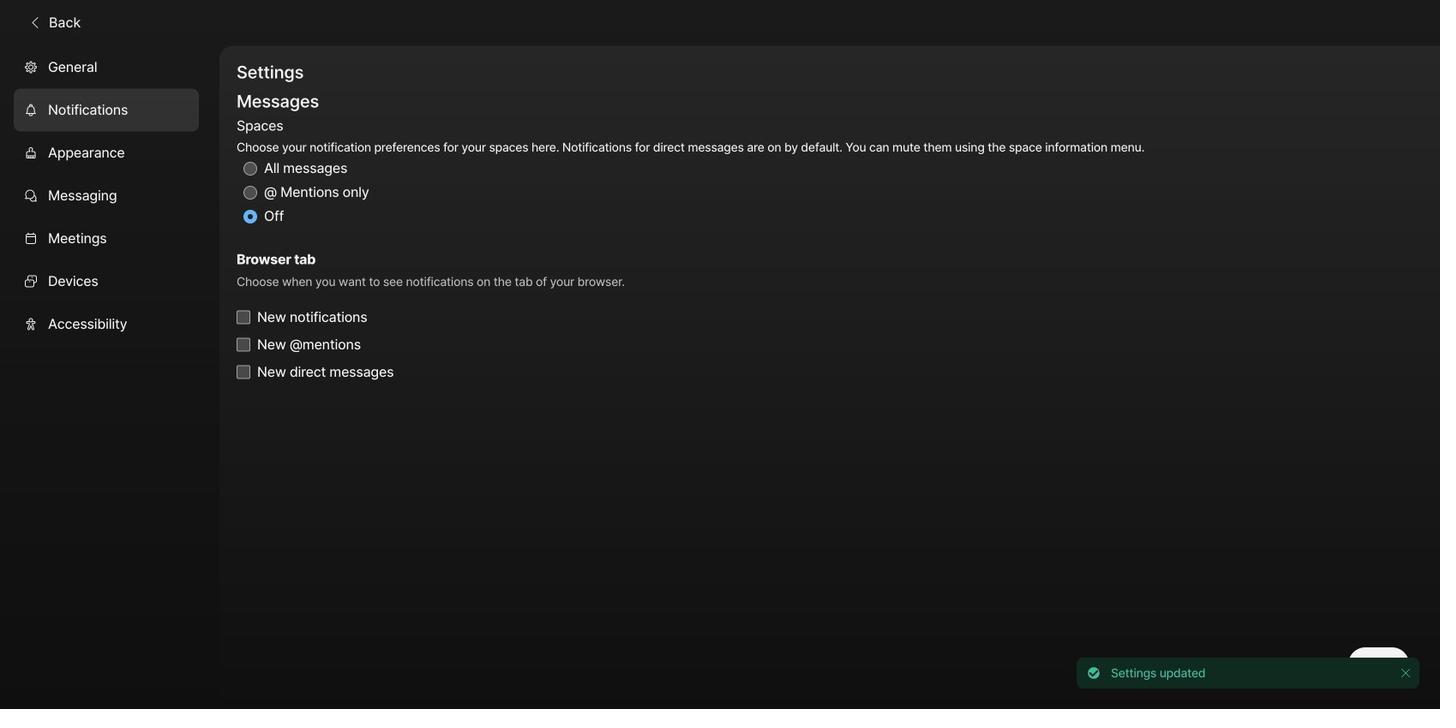 Task type: vqa. For each thing, say whether or not it's contained in the screenshot.
'list item'
no



Task type: locate. For each thing, give the bounding box(es) containing it.
Off radio
[[243, 210, 257, 224]]

@ Mentions only radio
[[243, 186, 257, 200]]

option group
[[237, 114, 1145, 229]]

alert
[[1070, 652, 1427, 696]]

devices tab
[[14, 260, 199, 303]]

appearance tab
[[14, 132, 199, 174]]



Task type: describe. For each thing, give the bounding box(es) containing it.
general tab
[[14, 46, 199, 89]]

settings navigation
[[0, 46, 219, 710]]

accessibility tab
[[14, 303, 199, 346]]

messaging tab
[[14, 174, 199, 217]]

notifications tab
[[14, 89, 199, 132]]

All messages radio
[[243, 162, 257, 176]]

meetings tab
[[14, 217, 199, 260]]



